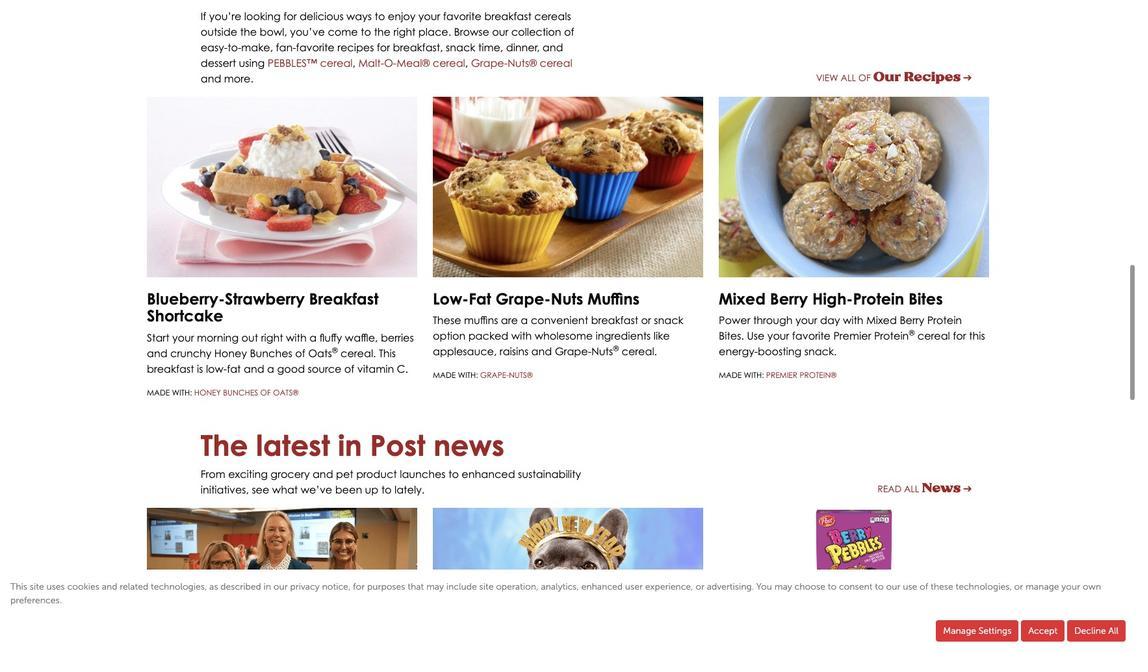 Task type: locate. For each thing, give the bounding box(es) containing it.
mixed
[[719, 289, 766, 309], [867, 314, 897, 327]]

right right out on the bottom left of the page
[[261, 331, 283, 344]]

0 vertical spatial enhanced
[[462, 468, 515, 481]]

0 vertical spatial all
[[841, 72, 856, 83]]

to right the consent
[[875, 582, 884, 593]]

c.
[[397, 362, 408, 375]]

accept button
[[1022, 621, 1065, 642]]

grape- down wholesome
[[555, 345, 592, 358]]

grape-nuts low-fat muffins image
[[433, 97, 703, 277]]

0 horizontal spatial enhanced
[[462, 468, 515, 481]]

berry up through
[[770, 289, 808, 309]]

made for low-fat grape-nuts muffins
[[433, 371, 456, 380]]

1 vertical spatial a
[[310, 331, 317, 344]]

1 horizontal spatial enhanced
[[582, 582, 623, 593]]

low-fat grape-nuts muffins link
[[433, 289, 640, 309]]

cereal down bites
[[918, 330, 950, 343]]

all right read
[[904, 484, 919, 495]]

your up place.
[[418, 10, 440, 23]]

your inside , for purposes that may include site operation, analytics, enhanced user experience, or advertising. you may choose to consent to our use of these technologies, or manage your own preferences.
[[1062, 582, 1081, 593]]

1 vertical spatial our
[[874, 70, 901, 84]]

1 horizontal spatial the
[[374, 26, 391, 39]]

analytics,
[[541, 582, 579, 593]]

up
[[365, 484, 379, 497]]

0 vertical spatial favorite
[[443, 10, 482, 23]]

1 horizontal spatial news
[[922, 481, 961, 495]]

with: for low-fat grape-nuts muffins
[[458, 371, 478, 380]]

start your morning out right with a fluffy waffle, berries and crunchy honey bunches of oats
[[147, 331, 414, 360]]

berry pebbles cereal box image
[[719, 508, 989, 624]]

2 horizontal spatial made
[[719, 371, 742, 380]]

to right choose
[[828, 582, 837, 593]]

manage settings
[[944, 626, 1012, 637]]

cereal. down 'waffle,'
[[341, 347, 376, 360]]

right down enjoy on the top left
[[394, 26, 416, 39]]

favorite up the browse
[[443, 10, 482, 23]]

easy-
[[201, 41, 228, 54]]

breakfast up ingredients on the bottom of page
[[591, 314, 638, 327]]

1 horizontal spatial cereal.
[[622, 345, 657, 358]]

meal®
[[397, 57, 430, 70]]

of
[[564, 26, 574, 39], [295, 347, 305, 360], [344, 362, 355, 375], [260, 388, 271, 398], [920, 582, 929, 593]]

2 horizontal spatial ®
[[909, 328, 915, 338]]

dessert
[[201, 57, 236, 70]]

cereal. down ingredients on the bottom of page
[[622, 345, 657, 358]]

grape-nuts® cereal link
[[471, 57, 573, 70]]

purposes
[[367, 582, 405, 593]]

site right include
[[479, 582, 494, 593]]

0 vertical spatial premier
[[834, 330, 871, 343]]

bunches up good
[[250, 347, 292, 360]]

breakfast up the "collection"
[[485, 10, 532, 23]]

1 horizontal spatial a
[[310, 331, 317, 344]]

with: for mixed berry high-protein bites
[[744, 371, 764, 380]]

recipes left long arrow right icon
[[904, 70, 961, 84]]

snack inside these muffins are a convenient breakfast or snack option packed with wholesome ingredients like applesauce, raisins and grape-nuts
[[654, 314, 684, 327]]

1 horizontal spatial ,
[[353, 57, 356, 70]]

enhanced inside the latest in post news from exciting grocery and pet product launches to enhanced sustainability initiatives, see what we've been up to lately.
[[462, 468, 515, 481]]

made
[[433, 371, 456, 380], [719, 371, 742, 380], [147, 388, 170, 398]]

use
[[903, 582, 918, 593]]

all inside button
[[1109, 626, 1119, 637]]

this
[[379, 347, 396, 360], [10, 582, 27, 593]]

grape- inside these muffins are a convenient breakfast or snack option packed with wholesome ingredients like applesauce, raisins and grape-nuts
[[555, 345, 592, 358]]

technologies, right these
[[956, 582, 1012, 593]]

the down enjoy on the top left
[[374, 26, 391, 39]]

nuts® down dinner,
[[508, 57, 537, 70]]

for left purposes at left
[[353, 582, 365, 593]]

low-fat grape-nuts muffins
[[433, 289, 640, 309]]

include
[[446, 582, 477, 593]]

post
[[370, 428, 426, 463]]

this up preferences.
[[10, 582, 27, 593]]

2 horizontal spatial favorite
[[792, 330, 831, 343]]

1 vertical spatial mixed
[[867, 314, 897, 327]]

®
[[909, 328, 915, 338], [613, 344, 619, 354], [332, 346, 338, 355]]

0 vertical spatial snack
[[446, 41, 475, 54]]

enhanced left sustainability
[[462, 468, 515, 481]]

0 horizontal spatial recipes
[[338, 41, 374, 54]]

1 horizontal spatial mixed
[[867, 314, 897, 327]]

made with: grape-nuts®
[[433, 371, 533, 380]]

and inside the pebbles™ cereal , malt-o-meal® cereal , grape-nuts® cereal and more.
[[201, 72, 221, 85]]

are
[[501, 314, 518, 327]]

grape- down time, in the left top of the page
[[471, 57, 508, 70]]

mixed up power
[[719, 289, 766, 309]]

2 site from the left
[[479, 582, 494, 593]]

0 horizontal spatial the
[[240, 26, 257, 39]]

fat
[[227, 362, 241, 375]]

bowl,
[[260, 26, 287, 39]]

premier down day
[[834, 330, 871, 343]]

come
[[328, 26, 358, 39]]

accept
[[1029, 626, 1058, 637]]

honey down is at the left of page
[[194, 388, 221, 398]]

snack down the browse
[[446, 41, 475, 54]]

pebbles™ cereal link
[[268, 57, 353, 70]]

2 vertical spatial breakfast
[[147, 362, 194, 375]]

1 vertical spatial nuts®
[[509, 371, 533, 380]]

uses
[[46, 582, 65, 593]]

2 vertical spatial all
[[1109, 626, 1119, 637]]

like
[[654, 330, 670, 343]]

may right that
[[426, 582, 444, 593]]

nuts® down raisins
[[509, 371, 533, 380]]

a left good
[[267, 362, 274, 375]]

0 horizontal spatial berry
[[770, 289, 808, 309]]

1 horizontal spatial berry
[[900, 314, 925, 327]]

1 vertical spatial this
[[10, 582, 27, 593]]

these muffins are a convenient breakfast or snack option packed with wholesome ingredients like applesauce, raisins and grape-nuts
[[433, 314, 684, 358]]

® down bites
[[909, 328, 915, 338]]

2 technologies, from the left
[[956, 582, 1012, 593]]

2 vertical spatial a
[[267, 362, 274, 375]]

favorite up the "snack."
[[792, 330, 831, 343]]

breakfast down crunchy in the left of the page
[[147, 362, 194, 375]]

0 horizontal spatial news
[[434, 428, 504, 463]]

favorite up pebbles™ cereal link
[[296, 41, 335, 54]]

sustainability
[[518, 468, 581, 481]]

of inside , for purposes that may include site operation, analytics, enhanced user experience, or advertising. you may choose to consent to our use of these technologies, or manage your own preferences.
[[920, 582, 929, 593]]

a right are
[[521, 314, 528, 327]]

of right the source
[[344, 362, 355, 375]]

pebbles™ cereal , malt-o-meal® cereal , grape-nuts® cereal and more.
[[201, 57, 573, 85]]

of up good
[[295, 347, 305, 360]]

and up we've
[[313, 468, 333, 481]]

0 horizontal spatial with
[[286, 331, 307, 344]]

1 vertical spatial enhanced
[[582, 582, 623, 593]]

0 horizontal spatial ®
[[332, 346, 338, 355]]

nuts®
[[508, 57, 537, 70], [509, 371, 533, 380]]

cereal. inside cereal. this breakfast is low-fat and a good source of vitamin c.
[[341, 347, 376, 360]]

in our
[[264, 582, 288, 593]]

our up time, in the left top of the page
[[492, 26, 509, 39]]

snack
[[446, 41, 475, 54], [654, 314, 684, 327]]

bites.
[[719, 330, 744, 343]]

the up make, on the left of page
[[240, 26, 257, 39]]

with: down applesauce,
[[458, 371, 478, 380]]

if
[[201, 10, 206, 23]]

for left this
[[953, 330, 966, 343]]

honey
[[214, 347, 247, 360], [194, 388, 221, 398]]

all right decline
[[1109, 626, 1119, 637]]

2 horizontal spatial all
[[1109, 626, 1119, 637]]

and down dessert
[[201, 72, 221, 85]]

our left the use
[[886, 582, 901, 593]]

may right you
[[775, 582, 792, 593]]

and right fat
[[244, 362, 264, 375]]

0 vertical spatial mixed
[[719, 289, 766, 309]]

of down cereals
[[564, 26, 574, 39]]

from
[[201, 468, 225, 481]]

0 horizontal spatial right
[[261, 331, 283, 344]]

1 vertical spatial breakfast
[[591, 314, 638, 327]]

1 vertical spatial premier
[[766, 371, 798, 380]]

1 vertical spatial honey
[[194, 388, 221, 398]]

nuts up convenient
[[551, 289, 583, 309]]

for inside , for purposes that may include site operation, analytics, enhanced user experience, or advertising. you may choose to consent to our use of these technologies, or manage your own preferences.
[[353, 582, 365, 593]]

premier
[[834, 330, 871, 343], [766, 371, 798, 380]]

1 technologies, from the left
[[151, 582, 207, 593]]

1 vertical spatial news
[[922, 481, 961, 495]]

dinner,
[[506, 41, 540, 54]]

cereal down the "collection"
[[540, 57, 573, 70]]

bunches down fat
[[223, 388, 258, 398]]

our inside , for purposes that may include site operation, analytics, enhanced user experience, or advertising. you may choose to consent to our use of these technologies, or manage your own preferences.
[[886, 582, 901, 593]]

you're
[[209, 10, 241, 23]]

made down applesauce,
[[433, 371, 456, 380]]

view all of our recipes
[[816, 70, 961, 84]]

nuts® inside the pebbles™ cereal , malt-o-meal® cereal , grape-nuts® cereal and more.
[[508, 57, 537, 70]]

breakfast
[[485, 10, 532, 23], [591, 314, 638, 327], [147, 362, 194, 375]]

breakfast,
[[393, 41, 443, 54]]

power through your day with mixed berry protein bites. use your favorite premier protein
[[719, 314, 962, 343]]

pebbles™
[[268, 57, 317, 70]]

1 vertical spatial berry
[[900, 314, 925, 327]]

0 horizontal spatial technologies,
[[151, 582, 207, 593]]

enhanced left user
[[582, 582, 623, 593]]

0 horizontal spatial a
[[267, 362, 274, 375]]

1 vertical spatial all
[[904, 484, 919, 495]]

0 vertical spatial nuts
[[551, 289, 583, 309]]

technologies, left as
[[151, 582, 207, 593]]

site up preferences.
[[30, 582, 44, 593]]

all inside view all of our recipes
[[841, 72, 856, 83]]

2 vertical spatial favorite
[[792, 330, 831, 343]]

or up ingredients on the bottom of page
[[641, 314, 651, 327]]

2 horizontal spatial with
[[843, 314, 864, 327]]

1 horizontal spatial favorite
[[443, 10, 482, 23]]

site inside , for purposes that may include site operation, analytics, enhanced user experience, or advertising. you may choose to consent to our use of these technologies, or manage your own preferences.
[[479, 582, 494, 593]]

out
[[242, 331, 258, 344]]

nuts
[[551, 289, 583, 309], [592, 345, 613, 358]]

0 horizontal spatial cereal.
[[341, 347, 376, 360]]

all left of
[[841, 72, 856, 83]]

0 vertical spatial our
[[492, 26, 509, 39]]

1 horizontal spatial ®
[[613, 344, 619, 354]]

, left purposes at left
[[348, 582, 351, 593]]

® down fluffy
[[332, 346, 338, 355]]

favorite inside power through your day with mixed berry protein bites. use your favorite premier protein
[[792, 330, 831, 343]]

and inside these muffins are a convenient breakfast or snack option packed with wholesome ingredients like applesauce, raisins and grape-nuts
[[532, 345, 552, 358]]

with right day
[[843, 314, 864, 327]]

0 horizontal spatial site
[[30, 582, 44, 593]]

0 vertical spatial bunches
[[250, 347, 292, 360]]

1 horizontal spatial technologies,
[[956, 582, 1012, 593]]

right inside the if you're looking for delicious ways to enjoy your favorite breakfast cereals outside the bowl, you've come to the right place. browse our collection of easy-to-make, fan-favorite recipes for breakfast, snack time, dinner, and dessert using
[[394, 26, 416, 39]]

and
[[543, 41, 563, 54], [201, 72, 221, 85], [532, 345, 552, 358], [147, 347, 168, 360], [244, 362, 264, 375], [313, 468, 333, 481], [102, 582, 117, 593]]

read
[[878, 484, 902, 495]]

grape- up are
[[496, 289, 551, 309]]

all for the latest in post news from exciting grocery and pet product launches to enhanced sustainability initiatives, see what we've been up to lately.
[[904, 484, 919, 495]]

news left long arrow right image
[[922, 481, 961, 495]]

made down energy-
[[719, 371, 742, 380]]

with: down crunchy in the left of the page
[[172, 388, 192, 398]]

0 horizontal spatial may
[[426, 582, 444, 593]]

view
[[816, 72, 838, 83]]

0 horizontal spatial all
[[841, 72, 856, 83]]

wholesome
[[535, 330, 593, 343]]

0 vertical spatial honey
[[214, 347, 247, 360]]

2 horizontal spatial a
[[521, 314, 528, 327]]

1 vertical spatial nuts
[[592, 345, 613, 358]]

honey up fat
[[214, 347, 247, 360]]

1 horizontal spatial made
[[433, 371, 456, 380]]

0 vertical spatial breakfast
[[485, 10, 532, 23]]

made for mixed berry high-protein bites
[[719, 371, 742, 380]]

technologies,
[[151, 582, 207, 593], [956, 582, 1012, 593]]

cereal. this breakfast is low-fat and a good source of vitamin c.
[[147, 347, 408, 375]]

our
[[492, 26, 509, 39], [874, 70, 901, 84], [886, 582, 901, 593]]

snack inside the if you're looking for delicious ways to enjoy your favorite breakfast cereals outside the bowl, you've come to the right place. browse our collection of easy-to-make, fan-favorite recipes for breakfast, snack time, dinner, and dessert using
[[446, 41, 475, 54]]

1 vertical spatial protein
[[927, 314, 962, 327]]

snack up like
[[654, 314, 684, 327]]

nuts down ingredients on the bottom of page
[[592, 345, 613, 358]]

0 horizontal spatial made
[[147, 388, 170, 398]]

1 horizontal spatial with
[[511, 330, 532, 343]]

or left manage
[[1015, 582, 1023, 593]]

0 vertical spatial berry
[[770, 289, 808, 309]]

our right of
[[874, 70, 901, 84]]

protein
[[853, 289, 904, 309], [927, 314, 962, 327], [874, 330, 909, 343]]

your left "own"
[[1062, 582, 1081, 593]]

power
[[719, 314, 751, 327]]

1 horizontal spatial breakfast
[[485, 10, 532, 23]]

0 vertical spatial recipes
[[338, 41, 374, 54]]

premier down boosting
[[766, 371, 798, 380]]

2 vertical spatial our
[[886, 582, 901, 593]]

berry inside power through your day with mixed berry protein bites. use your favorite premier protein
[[900, 314, 925, 327]]

of right the use
[[920, 582, 929, 593]]

a up the oats
[[310, 331, 317, 344]]

with inside power through your day with mixed berry protein bites. use your favorite premier protein
[[843, 314, 864, 327]]

favorite
[[443, 10, 482, 23], [296, 41, 335, 54], [792, 330, 831, 343]]

long arrow right image
[[964, 74, 972, 83]]

mixed up cereal for this energy-boosting snack.
[[867, 314, 897, 327]]

2 horizontal spatial breakfast
[[591, 314, 638, 327]]

we've
[[301, 484, 332, 497]]

1 horizontal spatial site
[[479, 582, 494, 593]]

1 vertical spatial snack
[[654, 314, 684, 327]]

, down the browse
[[465, 57, 468, 70]]

1 vertical spatial right
[[261, 331, 283, 344]]

a inside these muffins are a convenient breakfast or snack option packed with wholesome ingredients like applesauce, raisins and grape-nuts
[[521, 314, 528, 327]]

of inside the if you're looking for delicious ways to enjoy your favorite breakfast cereals outside the bowl, you've come to the right place. browse our collection of easy-to-make, fan-favorite recipes for breakfast, snack time, dinner, and dessert using
[[564, 26, 574, 39]]

o-
[[384, 57, 397, 70]]

1 horizontal spatial this
[[379, 347, 396, 360]]

0 vertical spatial this
[[379, 347, 396, 360]]

® down ingredients on the bottom of page
[[613, 344, 619, 354]]

0 vertical spatial a
[[521, 314, 528, 327]]

berry down bites
[[900, 314, 925, 327]]

1 horizontal spatial with:
[[458, 371, 478, 380]]

0 horizontal spatial breakfast
[[147, 362, 194, 375]]

breakfast inside these muffins are a convenient breakfast or snack option packed with wholesome ingredients like applesauce, raisins and grape-nuts
[[591, 314, 638, 327]]

oats®
[[273, 388, 299, 398]]

product
[[356, 468, 397, 481]]

high-
[[813, 289, 853, 309]]

with: down energy-
[[744, 371, 764, 380]]

cereal inside cereal for this energy-boosting snack.
[[918, 330, 950, 343]]

breakfast inside cereal. this breakfast is low-fat and a good source of vitamin c.
[[147, 362, 194, 375]]

, inside , for purposes that may include site operation, analytics, enhanced user experience, or advertising. you may choose to consent to our use of these technologies, or manage your own preferences.
[[348, 582, 351, 593]]

all inside read all news
[[904, 484, 919, 495]]

and down the "collection"
[[543, 41, 563, 54]]

made down start
[[147, 388, 170, 398]]

your up crunchy in the left of the page
[[172, 331, 194, 344]]

1 vertical spatial recipes
[[904, 70, 961, 84]]

own
[[1083, 582, 1101, 593]]

decline all button
[[1068, 621, 1126, 642]]

and down wholesome
[[532, 345, 552, 358]]

that
[[408, 582, 424, 593]]

1 horizontal spatial snack
[[654, 314, 684, 327]]

enhanced inside , for purposes that may include site operation, analytics, enhanced user experience, or advertising. you may choose to consent to our use of these technologies, or manage your own preferences.
[[582, 582, 623, 593]]

this down 'berries'
[[379, 347, 396, 360]]

0 vertical spatial news
[[434, 428, 504, 463]]

protein®
[[800, 371, 837, 380]]

1 horizontal spatial may
[[775, 582, 792, 593]]

to right ways
[[375, 10, 385, 23]]

morning
[[197, 331, 239, 344]]

® cereal.
[[613, 344, 657, 358]]

1 horizontal spatial all
[[904, 484, 919, 495]]

0 vertical spatial right
[[394, 26, 416, 39]]

, left malt- on the left top of page
[[353, 57, 356, 70]]

breakfast inside the if you're looking for delicious ways to enjoy your favorite breakfast cereals outside the bowl, you've come to the right place. browse our collection of easy-to-make, fan-favorite recipes for breakfast, snack time, dinner, and dessert using
[[485, 10, 532, 23]]

cereal for this energy-boosting snack.
[[719, 330, 985, 358]]

0 horizontal spatial ,
[[348, 582, 351, 593]]

1 horizontal spatial right
[[394, 26, 416, 39]]

with up raisins
[[511, 330, 532, 343]]

or left advertising.
[[696, 582, 705, 593]]

0 horizontal spatial or
[[641, 314, 651, 327]]

collection
[[511, 26, 561, 39]]

1 horizontal spatial nuts
[[592, 345, 613, 358]]

blueberry-strawberry breakfast shortcake
[[147, 289, 379, 326]]

all for ,
[[841, 72, 856, 83]]

0 horizontal spatial with:
[[172, 388, 192, 398]]

1 vertical spatial favorite
[[296, 41, 335, 54]]

news up launches
[[434, 428, 504, 463]]

® inside ® cereal.
[[613, 344, 619, 354]]

0 horizontal spatial snack
[[446, 41, 475, 54]]

blueberry strawberry breakfast shortcake recipe image
[[147, 97, 417, 277]]

mixed berry high-protein bites link
[[719, 289, 943, 309]]



Task type: describe. For each thing, give the bounding box(es) containing it.
fan-
[[276, 41, 296, 54]]

mixed berry protein bites recipe image
[[719, 97, 989, 277]]

2 the from the left
[[374, 26, 391, 39]]

1 horizontal spatial or
[[696, 582, 705, 593]]

crunchy
[[170, 347, 212, 360]]

shortcake
[[147, 306, 223, 326]]

2 horizontal spatial ,
[[465, 57, 468, 70]]

honey inside start your morning out right with a fluffy waffle, berries and crunchy honey bunches of oats
[[214, 347, 247, 360]]

1 may from the left
[[426, 582, 444, 593]]

described
[[221, 582, 261, 593]]

this
[[969, 330, 985, 343]]

source
[[308, 362, 342, 375]]

what
[[272, 484, 298, 497]]

french bulldog dog wearing new year's eve party celebration headband with text 'happy new year' in front of blue background image
[[433, 508, 703, 624]]

fluffy
[[320, 331, 342, 344]]

snack.
[[805, 345, 837, 358]]

with: for blueberry-strawberry breakfast shortcake
[[172, 388, 192, 398]]

with inside start your morning out right with a fluffy waffle, berries and crunchy honey bunches of oats
[[286, 331, 307, 344]]

exciting
[[228, 468, 268, 481]]

honey bunches of oats® link
[[194, 388, 299, 398]]

pet
[[336, 468, 354, 481]]

of left oats®
[[260, 388, 271, 398]]

1 horizontal spatial recipes
[[904, 70, 961, 84]]

read all news
[[878, 481, 961, 495]]

made with: premier protein®
[[719, 371, 837, 380]]

1 vertical spatial bunches
[[223, 388, 258, 398]]

decline all
[[1075, 626, 1119, 637]]

your left day
[[796, 314, 818, 327]]

these
[[931, 582, 954, 593]]

browse
[[454, 26, 489, 39]]

bunches inside start your morning out right with a fluffy waffle, berries and crunchy honey bunches of oats
[[250, 347, 292, 360]]

cereal. inside ® cereal.
[[622, 345, 657, 358]]

start
[[147, 331, 169, 344]]

recipes inside the if you're looking for delicious ways to enjoy your favorite breakfast cereals outside the bowl, you've come to the right place. browse our collection of easy-to-make, fan-favorite recipes for breakfast, snack time, dinner, and dessert using
[[338, 41, 374, 54]]

grape-nuts® link
[[480, 371, 533, 380]]

these
[[433, 314, 461, 327]]

and inside start your morning out right with a fluffy waffle, berries and crunchy honey bunches of oats
[[147, 347, 168, 360]]

latest
[[256, 428, 330, 463]]

your up boosting
[[768, 330, 789, 343]]

grape- down raisins
[[480, 371, 509, 380]]

fat
[[469, 289, 491, 309]]

your inside the if you're looking for delicious ways to enjoy your favorite breakfast cereals outside the bowl, you've come to the right place. browse our collection of easy-to-make, fan-favorite recipes for breakfast, snack time, dinner, and dessert using
[[418, 10, 440, 23]]

technologies, inside , for purposes that may include site operation, analytics, enhanced user experience, or advertising. you may choose to consent to our use of these technologies, or manage your own preferences.
[[956, 582, 1012, 593]]

raisins
[[500, 345, 529, 358]]

ways
[[347, 10, 372, 23]]

2 horizontal spatial or
[[1015, 582, 1023, 593]]

0 horizontal spatial favorite
[[296, 41, 335, 54]]

0 vertical spatial protein
[[853, 289, 904, 309]]

the latest in post news from exciting grocery and pet product launches to enhanced sustainability initiatives, see what we've been up to lately.
[[201, 428, 581, 497]]

0 horizontal spatial premier
[[766, 371, 798, 380]]

manage settings button
[[936, 621, 1019, 642]]

muffins
[[588, 289, 640, 309]]

a inside cereal. this breakfast is low-fat and a good source of vitamin c.
[[267, 362, 274, 375]]

been
[[335, 484, 362, 497]]

and inside the if you're looking for delicious ways to enjoy your favorite breakfast cereals outside the bowl, you've come to the right place. browse our collection of easy-to-make, fan-favorite recipes for breakfast, snack time, dinner, and dessert using
[[543, 41, 563, 54]]

waffle,
[[345, 331, 378, 344]]

low-
[[206, 362, 227, 375]]

cereal down place.
[[433, 57, 465, 70]]

to right launches
[[449, 468, 459, 481]]

for inside cereal for this energy-boosting snack.
[[953, 330, 966, 343]]

in
[[338, 428, 362, 463]]

news inside the latest in post news from exciting grocery and pet product launches to enhanced sustainability initiatives, see what we've been up to lately.
[[434, 428, 504, 463]]

1 the from the left
[[240, 26, 257, 39]]

premier inside power through your day with mixed berry protein bites. use your favorite premier protein
[[834, 330, 871, 343]]

enjoy
[[388, 10, 416, 23]]

grocery
[[271, 468, 310, 481]]

low-
[[433, 289, 469, 309]]

a inside start your morning out right with a fluffy waffle, berries and crunchy honey bunches of oats
[[310, 331, 317, 344]]

cookies
[[67, 582, 99, 593]]

and inside cereal. this breakfast is low-fat and a good source of vitamin c.
[[244, 362, 264, 375]]

boosting
[[758, 345, 802, 358]]

our inside the if you're looking for delicious ways to enjoy your favorite breakfast cereals outside the bowl, you've come to the right place. browse our collection of easy-to-make, fan-favorite recipes for breakfast, snack time, dinner, and dessert using
[[492, 26, 509, 39]]

strawberry
[[225, 289, 305, 309]]

2 may from the left
[[775, 582, 792, 593]]

operation,
[[496, 582, 539, 593]]

preferences.
[[10, 596, 62, 607]]

you
[[757, 582, 772, 593]]

and inside the latest in post news from exciting grocery and pet product launches to enhanced sustainability initiatives, see what we've been up to lately.
[[313, 468, 333, 481]]

® for mixed berry high-protein bites
[[909, 328, 915, 338]]

, for purposes that may include site operation, analytics, enhanced user experience, or advertising. you may choose to consent to our use of these technologies, or manage your own preferences.
[[10, 582, 1101, 607]]

packed
[[469, 330, 509, 343]]

mixed berry high-protein bites
[[719, 289, 943, 309]]

your inside start your morning out right with a fluffy waffle, berries and crunchy honey bunches of oats
[[172, 331, 194, 344]]

post consumer brands women leaders at the minnesota chamber of commerce women in business conference image
[[147, 508, 417, 624]]

to right the up
[[381, 484, 392, 497]]

time,
[[478, 41, 503, 54]]

this inside cereal. this breakfast is low-fat and a good source of vitamin c.
[[379, 347, 396, 360]]

through
[[753, 314, 793, 327]]

blueberry-strawberry breakfast shortcake link
[[147, 289, 379, 326]]

related
[[120, 582, 148, 593]]

mixed inside power through your day with mixed berry protein bites. use your favorite premier protein
[[867, 314, 897, 327]]

initiatives,
[[201, 484, 249, 497]]

of
[[859, 72, 871, 83]]

is
[[197, 362, 203, 375]]

as
[[209, 582, 218, 593]]

or inside these muffins are a convenient breakfast or snack option packed with wholesome ingredients like applesauce, raisins and grape-nuts
[[641, 314, 651, 327]]

long arrow right image
[[964, 486, 972, 495]]

1 site from the left
[[30, 582, 44, 593]]

you've
[[290, 26, 325, 39]]

0 horizontal spatial this
[[10, 582, 27, 593]]

see
[[252, 484, 269, 497]]

user
[[625, 582, 643, 593]]

of inside start your morning out right with a fluffy waffle, berries and crunchy honey bunches of oats
[[295, 347, 305, 360]]

applesauce,
[[433, 345, 497, 358]]

delicious
[[300, 10, 344, 23]]

berries
[[381, 331, 414, 344]]

nuts inside these muffins are a convenient breakfast or snack option packed with wholesome ingredients like applesauce, raisins and grape-nuts
[[592, 345, 613, 358]]

and left related
[[102, 582, 117, 593]]

make,
[[241, 41, 273, 54]]

0 horizontal spatial mixed
[[719, 289, 766, 309]]

with inside these muffins are a convenient breakfast or snack option packed with wholesome ingredients like applesauce, raisins and grape-nuts
[[511, 330, 532, 343]]

0 horizontal spatial nuts
[[551, 289, 583, 309]]

if you're looking for delicious ways to enjoy your favorite breakfast cereals outside the bowl, you've come to the right place. browse our collection of easy-to-make, fan-favorite recipes for breakfast, snack time, dinner, and dessert using
[[201, 10, 574, 70]]

made for blueberry-strawberry breakfast shortcake
[[147, 388, 170, 398]]

consent
[[839, 582, 873, 593]]

® for blueberry-strawberry breakfast shortcake
[[332, 346, 338, 355]]

of inside cereal. this breakfast is low-fat and a good source of vitamin c.
[[344, 362, 355, 375]]

choose
[[795, 582, 826, 593]]

cereal down come at the left top of page
[[320, 57, 353, 70]]

to down ways
[[361, 26, 371, 39]]

lately.
[[395, 484, 425, 497]]

good
[[277, 362, 305, 375]]

for up bowl,
[[284, 10, 297, 23]]

to-
[[228, 41, 241, 54]]

cereals
[[535, 10, 571, 23]]

right inside start your morning out right with a fluffy waffle, berries and crunchy honey bunches of oats
[[261, 331, 283, 344]]

for up o-
[[377, 41, 390, 54]]

experience,
[[645, 582, 693, 593]]

energy-
[[719, 345, 758, 358]]

launches
[[400, 468, 446, 481]]

2 vertical spatial protein
[[874, 330, 909, 343]]

grape- inside the pebbles™ cereal , malt-o-meal® cereal , grape-nuts® cereal and more.
[[471, 57, 508, 70]]

malt-o-meal® cereal link
[[358, 57, 465, 70]]

manage
[[944, 626, 976, 637]]

decline
[[1075, 626, 1106, 637]]



Task type: vqa. For each thing, say whether or not it's contained in the screenshot.
the Made With: Premier Protein®
yes



